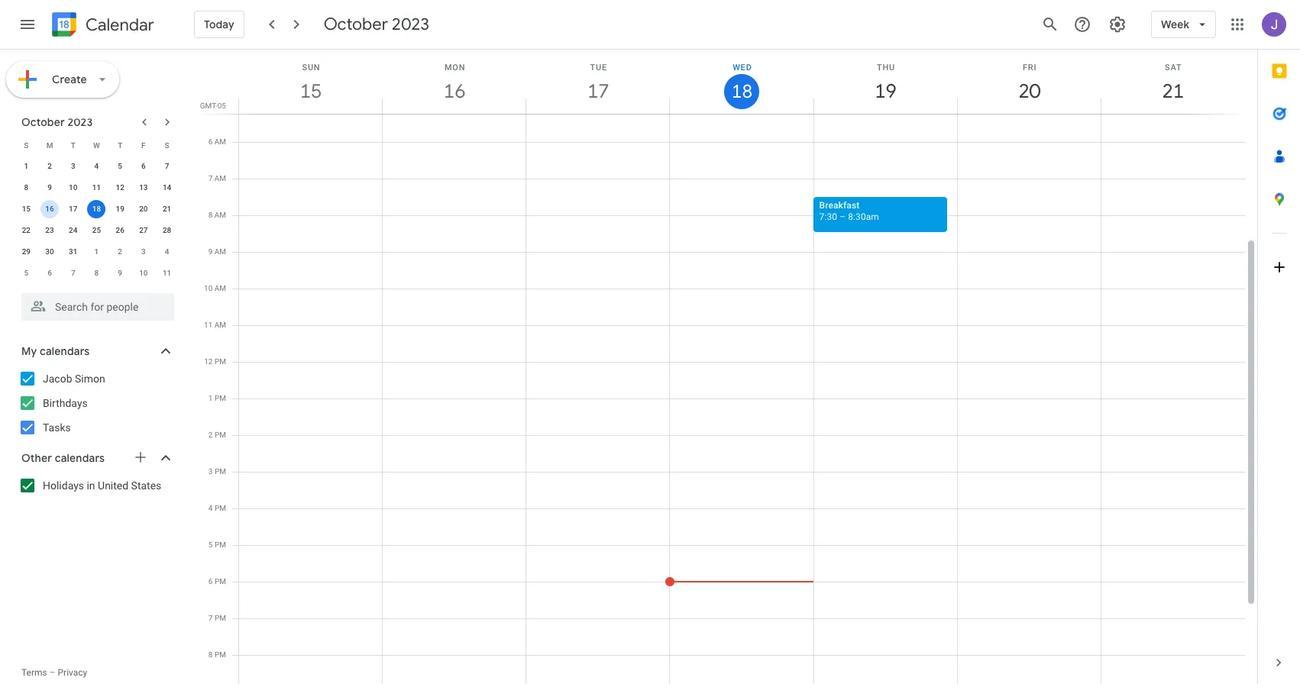 Task type: vqa. For each thing, say whether or not it's contained in the screenshot.
"day" in the First Day Of American Indian Heritage Month "button"
no



Task type: locate. For each thing, give the bounding box(es) containing it.
1 vertical spatial 21
[[163, 205, 171, 213]]

21 element
[[158, 200, 176, 218]]

2 for 2 pm
[[208, 431, 213, 439]]

8 down '7 pm'
[[208, 651, 213, 659]]

7 up "8 am"
[[208, 174, 213, 183]]

1 vertical spatial october 2023
[[21, 115, 93, 129]]

4 pm from the top
[[215, 467, 226, 476]]

1 horizontal spatial 9
[[118, 269, 122, 277]]

11 down 10 am at the top left
[[204, 321, 213, 329]]

am down 9 am
[[214, 284, 226, 293]]

10 down the november 3 element at the left of page
[[139, 269, 148, 277]]

12
[[116, 183, 124, 192], [204, 357, 213, 366]]

pm for 2 pm
[[215, 431, 226, 439]]

calendar heading
[[82, 14, 154, 36]]

today button
[[194, 6, 244, 43]]

0 vertical spatial 12
[[116, 183, 124, 192]]

1 vertical spatial –
[[49, 668, 55, 678]]

sun 15
[[299, 63, 321, 104]]

pm up 3 pm
[[215, 431, 226, 439]]

fri
[[1023, 63, 1037, 73]]

16 up the 23 at the top of page
[[45, 205, 54, 213]]

thu 19
[[874, 63, 896, 104]]

15 column header
[[238, 50, 383, 114]]

1 vertical spatial 10
[[139, 269, 148, 277]]

29
[[22, 247, 31, 256]]

0 horizontal spatial 15
[[22, 205, 31, 213]]

0 vertical spatial calendars
[[40, 345, 90, 358]]

calendar element
[[49, 9, 154, 43]]

7 down 31 element
[[71, 269, 75, 277]]

12 for 12 pm
[[204, 357, 213, 366]]

pm for 5 pm
[[215, 541, 226, 549]]

pm up 1 pm
[[215, 357, 226, 366]]

14 element
[[158, 179, 176, 197]]

pm up the 2 pm
[[215, 394, 226, 403]]

19 down thu
[[874, 79, 896, 104]]

5 for november 5 element
[[24, 269, 28, 277]]

2 pm
[[208, 431, 226, 439]]

am
[[214, 137, 226, 146], [214, 174, 226, 183], [214, 211, 226, 219], [214, 247, 226, 256], [214, 284, 226, 293], [214, 321, 226, 329]]

16
[[443, 79, 465, 104], [45, 205, 54, 213]]

19 element
[[111, 200, 129, 218]]

terms
[[21, 668, 47, 678]]

3 pm
[[208, 467, 226, 476]]

8 pm from the top
[[215, 614, 226, 623]]

24 element
[[64, 222, 82, 240]]

0 horizontal spatial 20
[[139, 205, 148, 213]]

0 vertical spatial 20
[[1018, 79, 1039, 104]]

0 horizontal spatial october
[[21, 115, 65, 129]]

0 vertical spatial 2023
[[392, 14, 429, 35]]

19 down the 12 element on the top left of page
[[116, 205, 124, 213]]

t left w at the top of the page
[[71, 141, 75, 149]]

0 vertical spatial 17
[[586, 79, 608, 104]]

1 horizontal spatial 20
[[1018, 79, 1039, 104]]

pm up 6 pm
[[215, 541, 226, 549]]

9 up 10 am at the top left
[[208, 247, 213, 256]]

3 down 27 element
[[141, 247, 146, 256]]

11 up the 18, today element
[[92, 183, 101, 192]]

2023
[[392, 14, 429, 35], [68, 115, 93, 129]]

breakfast 7:30 – 8:30am
[[819, 200, 879, 222]]

privacy
[[58, 668, 87, 678]]

1 horizontal spatial 18
[[731, 79, 752, 104]]

21
[[1161, 79, 1183, 104], [163, 205, 171, 213]]

13
[[139, 183, 148, 192]]

1 vertical spatial calendars
[[55, 451, 105, 465]]

2 inside grid
[[208, 431, 213, 439]]

16 inside cell
[[45, 205, 54, 213]]

pm down '7 pm'
[[215, 651, 226, 659]]

pm down the 2 pm
[[215, 467, 226, 476]]

3 down the 2 pm
[[208, 467, 213, 476]]

4
[[94, 162, 99, 170], [165, 247, 169, 256], [208, 504, 213, 513]]

0 horizontal spatial 4
[[94, 162, 99, 170]]

2 pm from the top
[[215, 394, 226, 403]]

2
[[48, 162, 52, 170], [118, 247, 122, 256], [208, 431, 213, 439]]

5 am from the top
[[214, 284, 226, 293]]

–
[[840, 212, 846, 222], [49, 668, 55, 678]]

20
[[1018, 79, 1039, 104], [139, 205, 148, 213]]

1 horizontal spatial 11
[[163, 269, 171, 277]]

6 am from the top
[[214, 321, 226, 329]]

1 down 25 element
[[94, 247, 99, 256]]

pm down 3 pm
[[215, 504, 226, 513]]

23 element
[[41, 222, 59, 240]]

1 vertical spatial 19
[[116, 205, 124, 213]]

am up "8 am"
[[214, 174, 226, 183]]

1
[[24, 162, 28, 170], [94, 247, 99, 256], [208, 394, 213, 403]]

2 horizontal spatial 11
[[204, 321, 213, 329]]

8 up 9 am
[[208, 211, 213, 219]]

20 inside column header
[[1018, 79, 1039, 104]]

other
[[21, 451, 52, 465]]

7 up 14
[[165, 162, 169, 170]]

privacy link
[[58, 668, 87, 678]]

1 horizontal spatial 17
[[586, 79, 608, 104]]

2 t from the left
[[118, 141, 122, 149]]

0 vertical spatial october
[[324, 14, 388, 35]]

8 down november 1 "element"
[[94, 269, 99, 277]]

18 cell
[[85, 199, 108, 220]]

15 inside october 2023 grid
[[22, 205, 31, 213]]

2 down 26 element
[[118, 247, 122, 256]]

am down "8 am"
[[214, 247, 226, 256]]

18
[[731, 79, 752, 104], [92, 205, 101, 213]]

7 pm from the top
[[215, 577, 226, 586]]

am up 12 pm
[[214, 321, 226, 329]]

3 pm from the top
[[215, 431, 226, 439]]

0 horizontal spatial 11
[[92, 183, 101, 192]]

21 column header
[[1101, 50, 1245, 114]]

17 inside october 2023 grid
[[69, 205, 77, 213]]

11 for 11 am
[[204, 321, 213, 329]]

am down 05
[[214, 137, 226, 146]]

10
[[69, 183, 77, 192], [139, 269, 148, 277], [204, 284, 213, 293]]

6 down gmt-
[[208, 137, 213, 146]]

2 vertical spatial 3
[[208, 467, 213, 476]]

0 horizontal spatial 10
[[69, 183, 77, 192]]

– right "terms" link
[[49, 668, 55, 678]]

20 down 13 element
[[139, 205, 148, 213]]

1 up 15 element
[[24, 162, 28, 170]]

19
[[874, 79, 896, 104], [116, 205, 124, 213]]

11 element
[[87, 179, 106, 197]]

2 row from the top
[[15, 156, 179, 177]]

1 horizontal spatial 5
[[118, 162, 122, 170]]

1 vertical spatial 4
[[165, 247, 169, 256]]

7 up 8 pm
[[208, 614, 213, 623]]

my
[[21, 345, 37, 358]]

1 horizontal spatial 16
[[443, 79, 465, 104]]

1 horizontal spatial s
[[165, 141, 169, 149]]

sun
[[302, 63, 320, 73]]

2 horizontal spatial 4
[[208, 504, 213, 513]]

calendars up "in"
[[55, 451, 105, 465]]

gmt-05
[[200, 102, 226, 110]]

november 5 element
[[17, 264, 35, 283]]

2 horizontal spatial 1
[[208, 394, 213, 403]]

12 inside row
[[116, 183, 124, 192]]

15 element
[[17, 200, 35, 218]]

19 column header
[[813, 50, 958, 114]]

17
[[586, 79, 608, 104], [69, 205, 77, 213]]

0 vertical spatial 3
[[71, 162, 75, 170]]

2 vertical spatial 4
[[208, 504, 213, 513]]

10 up 17 element
[[69, 183, 77, 192]]

5 down '29' element
[[24, 269, 28, 277]]

23
[[45, 226, 54, 235]]

8
[[24, 183, 28, 192], [208, 211, 213, 219], [94, 269, 99, 277], [208, 651, 213, 659]]

october
[[324, 14, 388, 35], [21, 115, 65, 129]]

2 vertical spatial 5
[[208, 541, 213, 549]]

1 horizontal spatial –
[[840, 212, 846, 222]]

calendars for my calendars
[[40, 345, 90, 358]]

17 down 10 element
[[69, 205, 77, 213]]

0 horizontal spatial 17
[[69, 205, 77, 213]]

6 pm from the top
[[215, 541, 226, 549]]

t left f
[[118, 141, 122, 149]]

row containing s
[[15, 134, 179, 156]]

5 pm from the top
[[215, 504, 226, 513]]

18 down 11 element
[[92, 205, 101, 213]]

3 row from the top
[[15, 177, 179, 199]]

0 vertical spatial –
[[840, 212, 846, 222]]

0 vertical spatial 18
[[731, 79, 752, 104]]

november 8 element
[[87, 264, 106, 283]]

t
[[71, 141, 75, 149], [118, 141, 122, 149]]

18, today element
[[87, 200, 106, 218]]

20 column header
[[957, 50, 1101, 114]]

1 inside november 1 "element"
[[94, 247, 99, 256]]

calendars inside dropdown button
[[40, 345, 90, 358]]

1 vertical spatial 18
[[92, 205, 101, 213]]

1 horizontal spatial 3
[[141, 247, 146, 256]]

4 pm
[[208, 504, 226, 513]]

0 horizontal spatial –
[[49, 668, 55, 678]]

0 vertical spatial 10
[[69, 183, 77, 192]]

am for 10 am
[[214, 284, 226, 293]]

21 inside column header
[[1161, 79, 1183, 104]]

4 up 5 pm
[[208, 504, 213, 513]]

12 inside grid
[[204, 357, 213, 366]]

calendars up jacob
[[40, 345, 90, 358]]

27
[[139, 226, 148, 235]]

19 inside column header
[[874, 79, 896, 104]]

10 inside grid
[[204, 284, 213, 293]]

1 s from the left
[[24, 141, 29, 149]]

s
[[24, 141, 29, 149], [165, 141, 169, 149]]

2 horizontal spatial 2
[[208, 431, 213, 439]]

4 for november 4 element
[[165, 247, 169, 256]]

row
[[15, 134, 179, 156], [15, 156, 179, 177], [15, 177, 179, 199], [15, 199, 179, 220], [15, 220, 179, 241], [15, 241, 179, 263], [15, 263, 179, 284]]

1 horizontal spatial 12
[[204, 357, 213, 366]]

grid
[[196, 50, 1257, 684]]

0 vertical spatial october 2023
[[324, 14, 429, 35]]

10 element
[[64, 179, 82, 197]]

7 row from the top
[[15, 263, 179, 284]]

1 horizontal spatial 15
[[299, 79, 321, 104]]

6 for november 6 element
[[48, 269, 52, 277]]

15
[[299, 79, 321, 104], [22, 205, 31, 213]]

17 down tue
[[586, 79, 608, 104]]

0 vertical spatial 15
[[299, 79, 321, 104]]

3 up 10 element
[[71, 162, 75, 170]]

8 up 15 element
[[24, 183, 28, 192]]

1 vertical spatial 17
[[69, 205, 77, 213]]

3 for 3 pm
[[208, 467, 213, 476]]

calendars inside dropdown button
[[55, 451, 105, 465]]

0 vertical spatial 11
[[92, 183, 101, 192]]

20 down fri
[[1018, 79, 1039, 104]]

5 up the 12 element on the top left of page
[[118, 162, 122, 170]]

2 horizontal spatial 10
[[204, 284, 213, 293]]

2 vertical spatial 2
[[208, 431, 213, 439]]

2 vertical spatial 10
[[204, 284, 213, 293]]

15 up the 22
[[22, 205, 31, 213]]

12 down 11 am
[[204, 357, 213, 366]]

2 down "m" on the top of page
[[48, 162, 52, 170]]

7 for 7 pm
[[208, 614, 213, 623]]

0 horizontal spatial 16
[[45, 205, 54, 213]]

1 vertical spatial 11
[[163, 269, 171, 277]]

16 element
[[41, 200, 59, 218]]

9
[[48, 183, 52, 192], [208, 247, 213, 256], [118, 269, 122, 277]]

pm for 8 pm
[[215, 651, 226, 659]]

6 row from the top
[[15, 241, 179, 263]]

november 9 element
[[111, 264, 129, 283]]

am for 8 am
[[214, 211, 226, 219]]

25 element
[[87, 222, 106, 240]]

0 horizontal spatial 21
[[163, 205, 171, 213]]

16 link
[[437, 74, 472, 109]]

2 horizontal spatial 5
[[208, 541, 213, 549]]

3 inside grid
[[208, 467, 213, 476]]

18 inside "wed 18"
[[731, 79, 752, 104]]

11 inside 11 element
[[92, 183, 101, 192]]

0 horizontal spatial 18
[[92, 205, 101, 213]]

17 column header
[[526, 50, 670, 114]]

1 vertical spatial 2023
[[68, 115, 93, 129]]

october 2023
[[324, 14, 429, 35], [21, 115, 93, 129]]

row containing 22
[[15, 220, 179, 241]]

0 horizontal spatial 19
[[116, 205, 124, 213]]

1 horizontal spatial t
[[118, 141, 122, 149]]

my calendars list
[[3, 367, 189, 440]]

tab list
[[1258, 50, 1300, 642]]

5
[[118, 162, 122, 170], [24, 269, 28, 277], [208, 541, 213, 549]]

3 am from the top
[[214, 211, 226, 219]]

1 vertical spatial 20
[[139, 205, 148, 213]]

today
[[204, 18, 234, 31]]

9 down november 2 element
[[118, 269, 122, 277]]

1 vertical spatial 2
[[118, 247, 122, 256]]

row containing 15
[[15, 199, 179, 220]]

2 horizontal spatial 9
[[208, 247, 213, 256]]

row containing 5
[[15, 263, 179, 284]]

10 up 11 am
[[204, 284, 213, 293]]

20 link
[[1012, 74, 1047, 109]]

4 row from the top
[[15, 199, 179, 220]]

12 up 19 element
[[116, 183, 124, 192]]

None search field
[[0, 287, 189, 321]]

11
[[92, 183, 101, 192], [163, 269, 171, 277], [204, 321, 213, 329]]

calendars
[[40, 345, 90, 358], [55, 451, 105, 465]]

0 vertical spatial 1
[[24, 162, 28, 170]]

31 element
[[64, 243, 82, 261]]

s right f
[[165, 141, 169, 149]]

11 inside november 11 element
[[163, 269, 171, 277]]

14
[[163, 183, 171, 192]]

pm up 8 pm
[[215, 614, 226, 623]]

0 horizontal spatial 12
[[116, 183, 124, 192]]

6 down 5 pm
[[208, 577, 213, 586]]

1 pm from the top
[[215, 357, 226, 366]]

1 horizontal spatial 2
[[118, 247, 122, 256]]

11 inside grid
[[204, 321, 213, 329]]

other calendars button
[[3, 446, 189, 471]]

w
[[93, 141, 100, 149]]

1 horizontal spatial 4
[[165, 247, 169, 256]]

10 for 10 element
[[69, 183, 77, 192]]

9 up 16 element on the left
[[48, 183, 52, 192]]

24
[[69, 226, 77, 235]]

16 column header
[[382, 50, 527, 114]]

0 horizontal spatial 5
[[24, 269, 28, 277]]

21 down sat
[[1161, 79, 1183, 104]]

1 vertical spatial 15
[[22, 205, 31, 213]]

calendars for other calendars
[[55, 451, 105, 465]]

9 pm from the top
[[215, 651, 226, 659]]

8 am
[[208, 211, 226, 219]]

0 vertical spatial 4
[[94, 162, 99, 170]]

0 vertical spatial 9
[[48, 183, 52, 192]]

s left "m" on the top of page
[[24, 141, 29, 149]]

11 down november 4 element
[[163, 269, 171, 277]]

1 am from the top
[[214, 137, 226, 146]]

2 am from the top
[[214, 174, 226, 183]]

pm
[[215, 357, 226, 366], [215, 394, 226, 403], [215, 431, 226, 439], [215, 467, 226, 476], [215, 504, 226, 513], [215, 541, 226, 549], [215, 577, 226, 586], [215, 614, 226, 623], [215, 651, 226, 659]]

1 horizontal spatial 21
[[1161, 79, 1183, 104]]

4 am from the top
[[214, 247, 226, 256]]

2023 down create
[[68, 115, 93, 129]]

1 vertical spatial 5
[[24, 269, 28, 277]]

8 for november 8 element
[[94, 269, 99, 277]]

1 vertical spatial 9
[[208, 247, 213, 256]]

october up "m" on the top of page
[[21, 115, 65, 129]]

1 horizontal spatial 1
[[94, 247, 99, 256]]

1 vertical spatial 12
[[204, 357, 213, 366]]

7:30
[[819, 212, 837, 222]]

12 for 12
[[116, 183, 124, 192]]

21 down 14 "element"
[[163, 205, 171, 213]]

10 am
[[204, 284, 226, 293]]

1 vertical spatial 1
[[94, 247, 99, 256]]

2 vertical spatial 9
[[118, 269, 122, 277]]

4 down w at the top of the page
[[94, 162, 99, 170]]

5 up 6 pm
[[208, 541, 213, 549]]

0 horizontal spatial s
[[24, 141, 29, 149]]

1 horizontal spatial 10
[[139, 269, 148, 277]]

16 down mon
[[443, 79, 465, 104]]

create
[[52, 73, 87, 86]]

am up 9 am
[[214, 211, 226, 219]]

am for 6 am
[[214, 137, 226, 146]]

Search for people text field
[[31, 293, 165, 321]]

october up 15 column header
[[324, 14, 388, 35]]

tue 17
[[586, 63, 608, 104]]

october 2023 grid
[[15, 134, 179, 284]]

29 element
[[17, 243, 35, 261]]

0 horizontal spatial 9
[[48, 183, 52, 192]]

4 down 28 element
[[165, 247, 169, 256]]

0 vertical spatial 16
[[443, 79, 465, 104]]

am for 9 am
[[214, 247, 226, 256]]

6 down 30 element at the left of page
[[48, 269, 52, 277]]

0 horizontal spatial 2
[[48, 162, 52, 170]]

0 horizontal spatial 1
[[24, 162, 28, 170]]

– down breakfast
[[840, 212, 846, 222]]

1 row from the top
[[15, 134, 179, 156]]

3
[[71, 162, 75, 170], [141, 247, 146, 256], [208, 467, 213, 476]]

row group
[[15, 156, 179, 284]]

1 horizontal spatial 19
[[874, 79, 896, 104]]

1 vertical spatial 3
[[141, 247, 146, 256]]

0 horizontal spatial t
[[71, 141, 75, 149]]

november 1 element
[[87, 243, 106, 261]]

1 down 12 pm
[[208, 394, 213, 403]]

row containing 8
[[15, 177, 179, 199]]

1 t from the left
[[71, 141, 75, 149]]

0 vertical spatial 19
[[874, 79, 896, 104]]

18 down wed
[[731, 79, 752, 104]]

2 up 3 pm
[[208, 431, 213, 439]]

other calendars
[[21, 451, 105, 465]]

row containing 1
[[15, 156, 179, 177]]

15 down "sun"
[[299, 79, 321, 104]]

5 row from the top
[[15, 220, 179, 241]]

2 vertical spatial 1
[[208, 394, 213, 403]]

8 for 8 am
[[208, 211, 213, 219]]

2023 up 16 column header
[[392, 14, 429, 35]]

2 horizontal spatial 3
[[208, 467, 213, 476]]

pm down 5 pm
[[215, 577, 226, 586]]

4 inside grid
[[208, 504, 213, 513]]

6
[[208, 137, 213, 146], [141, 162, 146, 170], [48, 269, 52, 277], [208, 577, 213, 586]]

0 vertical spatial 21
[[1161, 79, 1183, 104]]

1 horizontal spatial october 2023
[[324, 14, 429, 35]]

0 vertical spatial 5
[[118, 162, 122, 170]]



Task type: describe. For each thing, give the bounding box(es) containing it.
pm for 4 pm
[[215, 504, 226, 513]]

10 for 10 am
[[204, 284, 213, 293]]

main drawer image
[[18, 15, 37, 34]]

calendar
[[86, 14, 154, 36]]

tasks
[[43, 422, 71, 434]]

30
[[45, 247, 54, 256]]

19 inside october 2023 grid
[[116, 205, 124, 213]]

0 horizontal spatial 3
[[71, 162, 75, 170]]

22
[[22, 226, 31, 235]]

15 link
[[293, 74, 329, 109]]

31
[[69, 247, 77, 256]]

mon
[[444, 63, 465, 73]]

19 link
[[868, 74, 903, 109]]

pm for 7 pm
[[215, 614, 226, 623]]

united
[[98, 480, 128, 492]]

– inside breakfast 7:30 – 8:30am
[[840, 212, 846, 222]]

18 column header
[[669, 50, 814, 114]]

sat
[[1165, 63, 1182, 73]]

settings menu image
[[1108, 15, 1127, 34]]

25
[[92, 226, 101, 235]]

november 4 element
[[158, 243, 176, 261]]

add other calendars image
[[133, 450, 148, 465]]

pm for 3 pm
[[215, 467, 226, 476]]

22 element
[[17, 222, 35, 240]]

12 pm
[[204, 357, 226, 366]]

6 am
[[208, 137, 226, 146]]

30 element
[[41, 243, 59, 261]]

9 am
[[208, 247, 226, 256]]

28
[[163, 226, 171, 235]]

6 for 6 am
[[208, 137, 213, 146]]

28 element
[[158, 222, 176, 240]]

0 horizontal spatial october 2023
[[21, 115, 93, 129]]

21 inside row
[[163, 205, 171, 213]]

16 cell
[[38, 199, 61, 220]]

row containing 29
[[15, 241, 179, 263]]

6 down f
[[141, 162, 146, 170]]

am for 7 am
[[214, 174, 226, 183]]

my calendars
[[21, 345, 90, 358]]

november 2 element
[[111, 243, 129, 261]]

0 vertical spatial 2
[[48, 162, 52, 170]]

8:30am
[[848, 212, 879, 222]]

8 for 8 pm
[[208, 651, 213, 659]]

7 pm
[[208, 614, 226, 623]]

7 am
[[208, 174, 226, 183]]

1 for 1 pm
[[208, 394, 213, 403]]

8 pm
[[208, 651, 226, 659]]

21 link
[[1156, 74, 1191, 109]]

16 inside mon 16
[[443, 79, 465, 104]]

sat 21
[[1161, 63, 1183, 104]]

9 for 'november 9' element
[[118, 269, 122, 277]]

november 3 element
[[134, 243, 153, 261]]

20 inside row
[[139, 205, 148, 213]]

november 7 element
[[64, 264, 82, 283]]

tue
[[590, 63, 607, 73]]

0 horizontal spatial 2023
[[68, 115, 93, 129]]

m
[[46, 141, 53, 149]]

1 vertical spatial october
[[21, 115, 65, 129]]

wed 18
[[731, 63, 752, 104]]

15 inside column header
[[299, 79, 321, 104]]

jacob
[[43, 373, 72, 385]]

3 for the november 3 element at the left of page
[[141, 247, 146, 256]]

simon
[[75, 373, 105, 385]]

4 for 4 pm
[[208, 504, 213, 513]]

10 for november 10 element
[[139, 269, 148, 277]]

26
[[116, 226, 124, 235]]

11 for november 11 element
[[163, 269, 171, 277]]

fri 20
[[1018, 63, 1039, 104]]

1 horizontal spatial october
[[324, 14, 388, 35]]

mon 16
[[443, 63, 465, 104]]

2 s from the left
[[165, 141, 169, 149]]

6 pm
[[208, 577, 226, 586]]

27 element
[[134, 222, 153, 240]]

13 element
[[134, 179, 153, 197]]

november 10 element
[[134, 264, 153, 283]]

breakfast
[[819, 200, 860, 211]]

f
[[141, 141, 146, 149]]

26 element
[[111, 222, 129, 240]]

7 for 7 am
[[208, 174, 213, 183]]

states
[[131, 480, 161, 492]]

grid containing 15
[[196, 50, 1257, 684]]

17 element
[[64, 200, 82, 218]]

1 pm
[[208, 394, 226, 403]]

holidays
[[43, 480, 84, 492]]

7 for november 7 element
[[71, 269, 75, 277]]

11 for 11 element
[[92, 183, 101, 192]]

5 for 5 pm
[[208, 541, 213, 549]]

jacob simon
[[43, 373, 105, 385]]

birthdays
[[43, 397, 88, 409]]

terms – privacy
[[21, 668, 87, 678]]

6 for 6 pm
[[208, 577, 213, 586]]

week button
[[1151, 6, 1216, 43]]

thu
[[877, 63, 895, 73]]

wed
[[733, 63, 752, 73]]

17 inside column header
[[586, 79, 608, 104]]

am for 11 am
[[214, 321, 226, 329]]

1 horizontal spatial 2023
[[392, 14, 429, 35]]

november 6 element
[[41, 264, 59, 283]]

row group containing 1
[[15, 156, 179, 284]]

terms link
[[21, 668, 47, 678]]

my calendars button
[[3, 339, 189, 364]]

11 am
[[204, 321, 226, 329]]

create button
[[6, 61, 119, 98]]

2 for november 2 element
[[118, 247, 122, 256]]

17 link
[[581, 74, 616, 109]]

week
[[1161, 18, 1189, 31]]

pm for 1 pm
[[215, 394, 226, 403]]

1 for november 1 "element"
[[94, 247, 99, 256]]

holidays in united states
[[43, 480, 161, 492]]

18 link
[[725, 74, 760, 109]]

gmt-
[[200, 102, 218, 110]]

5 pm
[[208, 541, 226, 549]]

november 11 element
[[158, 264, 176, 283]]

9 for 9 am
[[208, 247, 213, 256]]

18 inside cell
[[92, 205, 101, 213]]

pm for 6 pm
[[215, 577, 226, 586]]

in
[[87, 480, 95, 492]]

20 element
[[134, 200, 153, 218]]

12 element
[[111, 179, 129, 197]]

pm for 12 pm
[[215, 357, 226, 366]]

05
[[218, 102, 226, 110]]



